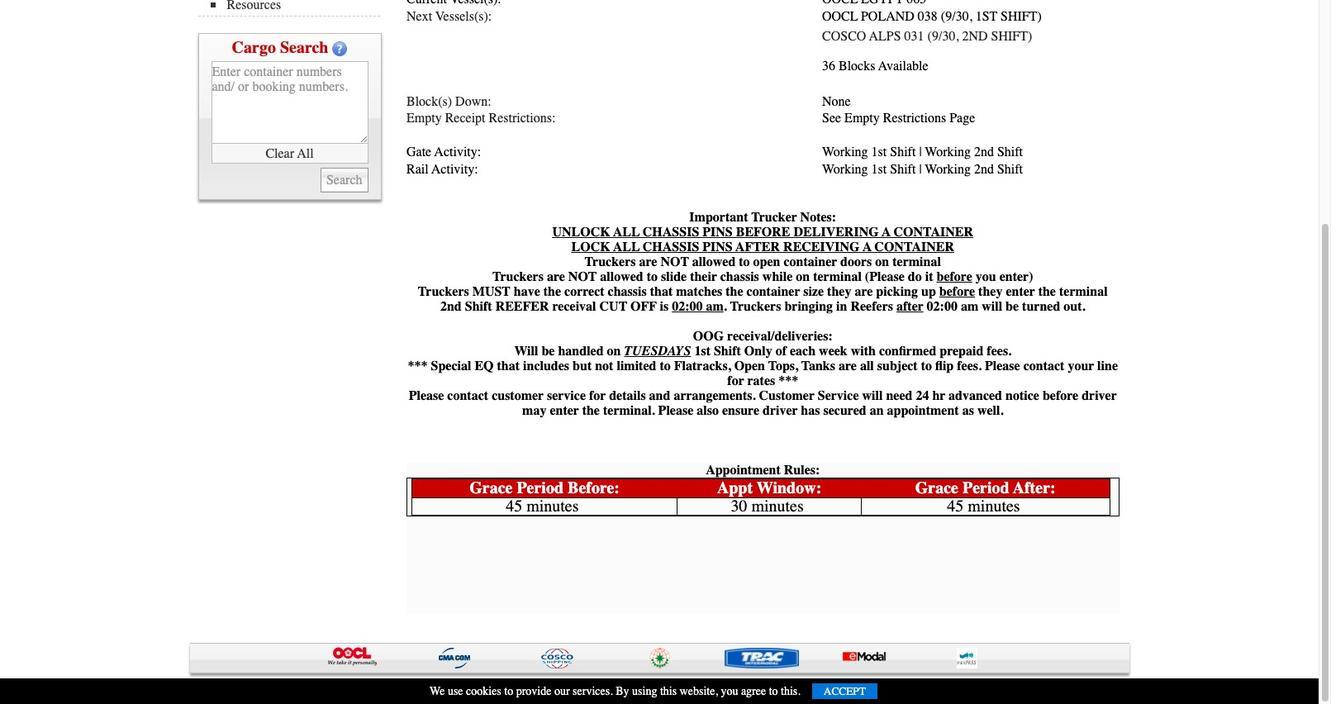 Task type: describe. For each thing, give the bounding box(es) containing it.
customer
[[492, 388, 544, 403]]

1 horizontal spatial chassis
[[721, 269, 760, 284]]

llc.)
[[450, 682, 479, 696]]

not
[[595, 359, 614, 374]]

use
[[448, 684, 463, 699]]

2 am from the left
[[961, 299, 979, 314]]

are right have on the top of the page
[[547, 269, 565, 284]]

1 horizontal spatial all
[[481, 682, 496, 696]]

off​
[[631, 299, 657, 314]]

rights
[[499, 682, 529, 696]]

(9/30, for 1st
[[941, 9, 973, 24]]

in
[[837, 299, 848, 314]]

ensure
[[722, 403, 760, 418]]

| for 1st​​​
[[920, 145, 922, 160]]

1 02:00 from the left
[[672, 299, 703, 314]]

tanks
[[802, 359, 836, 374]]

0 horizontal spatial for
[[589, 388, 606, 403]]

size
[[804, 284, 824, 299]]

to left "open"
[[739, 255, 750, 269]]

.
[[724, 299, 727, 314]]

2 minutes from the left
[[752, 497, 804, 516]]

only
[[745, 344, 773, 359]]

​grace for ​grace period before :
[[470, 479, 513, 498]]

the left out.​
[[1039, 284, 1056, 299]]

that inside important trucker notes: unlock all chassis pins before delivering a container lock all chassis pins after receiving a container truckers are not allowed to open container doors on terminal truckers are not allowed to slide their chassis while on terminal (please do it before you enter) truckers must have the correct chassis that matches the container size they are picking up before they enter the terminal 2nd shift reefer receival cut off​ is 02:00 am . ​truckers bringing in reefers after 02:00 am will be turned out.​
[[650, 284, 673, 299]]

1 horizontal spatial for
[[728, 374, 744, 388]]

2 chassis from the top
[[643, 240, 700, 255]]

enter)
[[1000, 269, 1034, 284]]

working 1st shift | working 2nd shift
[[823, 162, 1023, 177]]

the inside oog rec​eival/deliveries: will be handled on tuesdays 1st shift only of each week with confirmed prepaid fees. *** special eq that includes but not limited to flatracks, open tops, tanks are all subject to flip fees. please contact your line for rates *** please contact customer service for details and arrangements. customer service will need 24 hr advanced notice before driver may enter the terminal.  please also ensure driver has secured an appointment as well.
[[582, 403, 600, 418]]

an
[[870, 403, 884, 418]]

031
[[905, 29, 925, 44]]

be inside oog rec​eival/deliveries: will be handled on tuesdays 1st shift only of each week with confirmed prepaid fees. *** special eq that includes but not limited to flatracks, open tops, tanks are all subject to flip fees. please contact your line for rates *** please contact customer service for details and arrangements. customer service will need 24 hr advanced notice before driver may enter the terminal.  please also ensure driver has secured an appointment as well.
[[542, 344, 555, 359]]

matches
[[676, 284, 723, 299]]

subject
[[878, 359, 918, 374]]

before right the up
[[940, 284, 975, 299]]

working 1st​​​ shift | working 2nd shift
[[823, 145, 1023, 160]]

period for before
[[517, 479, 564, 498]]

must
[[473, 284, 511, 299]]

2023
[[201, 682, 225, 696]]

need
[[886, 388, 913, 403]]

service
[[547, 388, 586, 403]]

2 45 from the left
[[948, 497, 964, 516]]

do
[[908, 269, 922, 284]]

(lbct
[[414, 682, 447, 696]]

2 they from the left
[[979, 284, 1003, 299]]

we use cookies to provide our services. by using this website, you agree to this.
[[430, 684, 801, 699]]

2nd for working 1st​​​ shift | working 2nd shift
[[975, 145, 994, 160]]

beach
[[289, 682, 318, 696]]

this.
[[781, 684, 801, 699]]

restrictions
[[883, 111, 947, 126]]

1 horizontal spatial ***
[[779, 374, 799, 388]]

0 horizontal spatial you
[[721, 684, 739, 699]]

receiving
[[784, 240, 860, 255]]

reefer
[[496, 299, 549, 314]]

rec​eival/deliveries:
[[728, 329, 833, 344]]

1 horizontal spatial on
[[796, 269, 810, 284]]

clear all
[[266, 146, 314, 161]]

receipt
[[445, 111, 486, 126]]

before inside oog rec​eival/deliveries: will be handled on tuesdays 1st shift only of each week with confirmed prepaid fees. *** special eq that includes but not limited to flatracks, open tops, tanks are all subject to flip fees. please contact your line for rates *** please contact customer service for details and arrangements. customer service will need 24 hr advanced notice before driver may enter the terminal.  please also ensure driver has secured an appointment as well.
[[1043, 388, 1079, 403]]

1 all from the top
[[614, 225, 640, 240]]

3 minutes from the left
[[968, 497, 1021, 516]]

Enter container numbers and/ or booking numbers.  text field
[[211, 61, 368, 144]]

©
[[190, 682, 199, 696]]

will
[[514, 344, 539, 359]]

lock
[[572, 240, 611, 255]]

are left slide
[[639, 255, 658, 269]]

1 they from the left
[[828, 284, 852, 299]]

each
[[790, 344, 816, 359]]

unlock
[[553, 225, 611, 240]]

1 am from the left
[[706, 299, 724, 314]]

appointment
[[887, 403, 959, 418]]

tuesdays
[[625, 344, 691, 359]]

all
[[860, 359, 874, 374]]

our
[[555, 684, 570, 699]]

well.
[[978, 403, 1004, 418]]

with
[[851, 344, 876, 359]]

els(s):
[[460, 9, 492, 24]]

2 02:00 from the left
[[927, 299, 958, 314]]

customer
[[759, 388, 815, 403]]

before
[[736, 225, 791, 240]]

1 horizontal spatial allowed
[[693, 255, 736, 269]]

0 horizontal spatial fees.
[[957, 359, 982, 374]]

we
[[430, 684, 445, 699]]

shift) for cosco alps 031 (9/30, 2nd shift)
[[992, 29, 1033, 44]]

limited
[[617, 359, 657, 374]]

window
[[757, 479, 816, 498]]

receival
[[553, 299, 596, 314]]

will inside oog rec​eival/deliveries: will be handled on tuesdays 1st shift only of each week with confirmed prepaid fees. *** special eq that includes but not limited to flatracks, open tops, tanks are all subject to flip fees. please contact your line for rates *** please contact customer service for details and arrangements. customer service will need 24 hr advanced notice before driver may enter the terminal.  please also ensure driver has secured an appointment as well.
[[863, 388, 883, 403]]

2 horizontal spatial on
[[876, 255, 890, 269]]

(please
[[865, 269, 905, 284]]

2 pins from the top
[[703, 240, 733, 255]]

slide
[[661, 269, 687, 284]]

36
[[823, 59, 836, 74]]

enter inside oog rec​eival/deliveries: will be handled on tuesdays 1st shift only of each week with confirmed prepaid fees. *** special eq that includes but not limited to flatracks, open tops, tanks are all subject to flip fees. please contact your line for rates *** please contact customer service for details and arrangements. customer service will need 24 hr advanced notice before driver may enter the terminal.  please also ensure driver has secured an appointment as well.
[[550, 403, 579, 418]]

out.​
[[1064, 299, 1086, 314]]

​rail activity:
[[407, 162, 478, 177]]

up
[[922, 284, 936, 299]]

gate activity:
[[407, 145, 481, 160]]

0 horizontal spatial ***
[[408, 359, 428, 374]]

oog
[[693, 329, 724, 344]]

0 horizontal spatial terminal
[[814, 269, 862, 284]]

clear all button
[[211, 144, 368, 164]]

your
[[1068, 359, 1095, 374]]

2 horizontal spatial truckers
[[585, 255, 636, 269]]

to left slide
[[647, 269, 658, 284]]

is
[[660, 299, 669, 314]]

30
[[731, 497, 748, 516]]

provide
[[516, 684, 552, 699]]

cargo search
[[232, 38, 329, 57]]

2 : from the left
[[816, 479, 822, 498]]

oocl poland 038 (9/30, 1st shift)
[[823, 9, 1042, 24]]

© 2023 lbct, long beach container terminal (lbct llc.) all rights reserved.
[[190, 682, 578, 696]]

1st inside oog rec​eival/deliveries: will be handled on tuesdays 1st shift only of each week with confirmed prepaid fees. *** special eq that includes but not limited to flatracks, open tops, tanks are all subject to flip fees. please contact your line for rates *** please contact customer service for details and arrangements. customer service will need 24 hr advanced notice before driver may enter the terminal.  please also ensure driver has secured an appointment as well.
[[695, 344, 711, 359]]

cosco
[[823, 29, 867, 44]]

cut
[[600, 299, 628, 314]]

2 all from the top
[[614, 240, 640, 255]]

ss
[[449, 9, 460, 24]]

reefers
[[851, 299, 894, 314]]

trucker
[[752, 210, 798, 225]]

empty
[[845, 111, 880, 126]]

handled
[[558, 344, 604, 359]]

0 horizontal spatial please
[[409, 388, 444, 403]]

blocks
[[839, 59, 876, 74]]

0 horizontal spatial chassis
[[608, 284, 647, 299]]

container up 'do'
[[875, 240, 955, 255]]

0 vertical spatial container
[[784, 255, 838, 269]]

shift) for oocl poland 038 (9/30, 1st shift)
[[1001, 9, 1042, 24]]



Task type: locate. For each thing, give the bounding box(es) containing it.
on inside oog rec​eival/deliveries: will be handled on tuesdays 1st shift only of each week with confirmed prepaid fees. *** special eq that includes but not limited to flatracks, open tops, tanks are all subject to flip fees. please contact your line for rates *** please contact customer service for details and arrangements. customer service will need 24 hr advanced notice before driver may enter the terminal.  please also ensure driver has secured an appointment as well.
[[607, 344, 621, 359]]

it
[[926, 269, 934, 284]]

0 vertical spatial you
[[976, 269, 997, 284]]

ve
[[436, 9, 449, 24]]

are left all
[[839, 359, 857, 374]]

on right the "doors"
[[876, 255, 890, 269]]

0 horizontal spatial will
[[863, 388, 883, 403]]

working up working 1st shift | working 2nd shift
[[925, 145, 971, 160]]

turned
[[1023, 299, 1061, 314]]

oog rec​eival/deliveries: will be handled on tuesdays 1st shift only of each week with confirmed prepaid fees. *** special eq that includes but not limited to flatracks, open tops, tanks are all subject to flip fees. please contact your line for rates *** please contact customer service for details and arrangements. customer service will need 24 hr advanced notice before driver may enter the terminal.  please also ensure driver has secured an appointment as well.
[[408, 329, 1118, 418]]

on right while
[[796, 269, 810, 284]]

working
[[823, 145, 868, 160], [925, 145, 971, 160], [823, 162, 868, 177], [925, 162, 971, 177]]

1 horizontal spatial a
[[882, 225, 891, 240]]

2nd inside important trucker notes: unlock all chassis pins before delivering a container lock all chassis pins after receiving a container truckers are not allowed to open container doors on terminal truckers are not allowed to slide their chassis while on terminal (please do it before you enter) truckers must have the correct chassis that matches the container size they are picking up before they enter the terminal 2nd shift reefer receival cut off​ is 02:00 am . ​truckers bringing in reefers after 02:00 am will be turned out.​
[[441, 299, 462, 314]]

contact down eq
[[448, 388, 489, 403]]

1 horizontal spatial 02:00
[[927, 299, 958, 314]]

not left their
[[661, 255, 689, 269]]

cargo
[[232, 38, 276, 57]]

0 horizontal spatial 45
[[506, 497, 523, 516]]

have
[[514, 284, 540, 299]]

0 horizontal spatial minutes
[[527, 497, 579, 516]]

special
[[431, 359, 472, 374]]

0 vertical spatial activity:
[[435, 145, 481, 160]]

truckers up reefer
[[493, 269, 544, 284]]

0 horizontal spatial 45 minutes
[[506, 497, 579, 516]]

please down special
[[409, 388, 444, 403]]

1 horizontal spatial enter
[[1006, 284, 1036, 299]]

all right clear
[[297, 146, 314, 161]]

0 horizontal spatial 1st
[[695, 344, 711, 359]]

0 horizontal spatial period
[[517, 479, 564, 498]]

you left agree
[[721, 684, 739, 699]]

are
[[639, 255, 658, 269], [547, 269, 565, 284], [855, 284, 873, 299], [839, 359, 857, 374]]

1 horizontal spatial minutes
[[752, 497, 804, 516]]

1 vertical spatial container
[[747, 284, 800, 299]]

0 horizontal spatial contact
[[448, 388, 489, 403]]

2 horizontal spatial terminal
[[1060, 284, 1108, 299]]

will inside important trucker notes: unlock all chassis pins before delivering a container lock all chassis pins after receiving a container truckers are not allowed to open container doors on terminal truckers are not allowed to slide their chassis while on terminal (please do it before you enter) truckers must have the correct chassis that matches the container size they are picking up before they enter the terminal 2nd shift reefer receival cut off​ is 02:00 am . ​truckers bringing in reefers after 02:00 am will be turned out.​
[[982, 299, 1003, 314]]

n ext ve ss els(s):
[[407, 9, 492, 24]]

45 left after:
[[948, 497, 964, 516]]

| up working 1st shift | working 2nd shift
[[920, 145, 922, 160]]

1 horizontal spatial please
[[659, 403, 694, 418]]

may
[[522, 403, 547, 418]]

1 horizontal spatial you
[[976, 269, 997, 284]]

*** right rates
[[779, 374, 799, 388]]

pty
[[425, 111, 442, 126]]

1 minutes from the left
[[527, 497, 579, 516]]

1 vertical spatial contact
[[448, 388, 489, 403]]

​grace for ​grace period after:
[[916, 479, 959, 498]]

02:00 right is on the top
[[672, 299, 703, 314]]

working down the "working 1st​​​ shift | working 2nd shift"
[[925, 162, 971, 177]]

notice
[[1006, 388, 1040, 403]]

2 vertical spatial 2nd
[[441, 299, 462, 314]]

1 vertical spatial activity:
[[432, 162, 478, 177]]

​truckers
[[730, 299, 782, 314]]

contact up the notice
[[1024, 359, 1065, 374]]

1 horizontal spatial am
[[961, 299, 979, 314]]

that left matches
[[650, 284, 673, 299]]

container
[[784, 255, 838, 269], [747, 284, 800, 299]]

(9/30, for 2nd
[[928, 29, 959, 44]]

to left flip
[[921, 359, 932, 374]]

are inside oog rec​eival/deliveries: will be handled on tuesdays 1st shift only of each week with confirmed prepaid fees. *** special eq that includes but not limited to flatracks, open tops, tanks are all subject to flip fees. please contact your line for rates *** please contact customer service for details and arrangements. customer service will need 24 hr advanced notice before driver may enter the terminal.  please also ensure driver has secured an appointment as well.
[[839, 359, 857, 374]]

for left rates
[[728, 374, 744, 388]]

2 horizontal spatial please
[[985, 359, 1021, 374]]

0 vertical spatial 2nd
[[975, 145, 994, 160]]

accept
[[824, 685, 866, 698]]

1 vertical spatial 1st
[[695, 344, 711, 359]]

the left terminal.
[[582, 403, 600, 418]]

fees. right prepaid
[[987, 344, 1012, 359]]

the right their
[[726, 284, 744, 299]]

None submit
[[321, 168, 368, 193]]

open
[[735, 359, 765, 374]]

0 vertical spatial (9/30,
[[941, 9, 973, 24]]

shift) right 1st
[[1001, 9, 1042, 24]]

1 horizontal spatial fees.
[[987, 344, 1012, 359]]

service
[[818, 388, 859, 403]]

of
[[776, 344, 787, 359]]

all
[[614, 225, 640, 240], [614, 240, 640, 255]]

0 horizontal spatial 02:00
[[672, 299, 703, 314]]

1 vertical spatial that
[[497, 359, 520, 374]]

1 horizontal spatial not
[[661, 255, 689, 269]]

1 horizontal spatial will
[[982, 299, 1003, 314]]

1 vertical spatial (9/30,
[[928, 29, 959, 44]]

1 45 from the left
[[506, 497, 523, 516]]

lbct,
[[227, 682, 259, 696]]

0 horizontal spatial am
[[706, 299, 724, 314]]

you left enter)
[[976, 269, 997, 284]]

after
[[897, 299, 924, 314]]

|
[[920, 145, 922, 160], [920, 162, 922, 177]]

1 chassis from the top
[[643, 225, 700, 240]]

to left this.
[[769, 684, 778, 699]]

by
[[616, 684, 630, 699]]

working down see
[[823, 162, 868, 177]]

0 horizontal spatial not
[[569, 269, 597, 284]]

all right the llc.)
[[481, 682, 496, 696]]

0 vertical spatial that
[[650, 284, 673, 299]]

allowed up cut
[[600, 269, 644, 284]]

0 vertical spatial enter
[[1006, 284, 1036, 299]]

(9/30, down "oocl poland 038 (9/30, 1st shift)"
[[928, 29, 959, 44]]

before right it
[[937, 269, 973, 284]]

block(s) down:
[[407, 94, 492, 109]]

(9/30, up 2nd
[[941, 9, 973, 24]]

0 vertical spatial be
[[1006, 299, 1019, 314]]

1 vertical spatial will
[[863, 388, 883, 403]]

please up the notice
[[985, 359, 1021, 374]]

1st down 1st​​​
[[872, 162, 887, 177]]

also
[[697, 403, 719, 418]]

available
[[879, 59, 929, 74]]

pins down important
[[703, 240, 733, 255]]

1 pins from the top
[[703, 225, 733, 240]]

container down "open"
[[747, 284, 800, 299]]

appt window :
[[717, 479, 822, 498]]

driver down line
[[1082, 388, 1117, 403]]

1 horizontal spatial they
[[979, 284, 1003, 299]]

1 : from the left
[[614, 479, 620, 498]]

cosco alps 031 (9/30, 2nd shift)
[[823, 29, 1033, 44]]

not down the lock
[[569, 269, 597, 284]]

appt
[[717, 479, 753, 498]]

poland
[[861, 9, 915, 24]]

appointment rules:
[[706, 463, 820, 478]]

secured
[[824, 403, 867, 418]]

a
[[882, 225, 891, 240], [863, 240, 872, 255]]

please left also
[[659, 403, 694, 418]]

shift inside important trucker notes: unlock all chassis pins before delivering a container lock all chassis pins after receiving a container truckers are not allowed to open container doors on terminal truckers are not allowed to slide their chassis while on terminal (please do it before you enter) truckers must have the correct chassis that matches the container size they are picking up before they enter the terminal 2nd shift reefer receival cut off​ is 02:00 am . ​truckers bringing in reefers after 02:00 am will be turned out.​
[[465, 299, 492, 314]]

important trucker notes: unlock all chassis pins before delivering a container lock all chassis pins after receiving a container truckers are not allowed to open container doors on terminal truckers are not allowed to slide their chassis while on terminal (please do it before you enter) truckers must have the correct chassis that matches the container size they are picking up before they enter the terminal 2nd shift reefer receival cut off​ is 02:00 am . ​truckers bringing in reefers after 02:00 am will be turned out.​
[[418, 210, 1108, 314]]

eq
[[475, 359, 494, 374]]

1 horizontal spatial 45 minutes
[[948, 497, 1021, 516]]

be inside important trucker notes: unlock all chassis pins before delivering a container lock all chassis pins after receiving a container truckers are not allowed to open container doors on terminal truckers are not allowed to slide their chassis while on terminal (please do it before you enter) truckers must have the correct chassis that matches the container size they are picking up before they enter the terminal 2nd shift reefer receival cut off​ is 02:00 am . ​truckers bringing in reefers after 02:00 am will be turned out.​
[[1006, 299, 1019, 314]]

0 horizontal spatial driver
[[763, 403, 798, 418]]

45
[[506, 497, 523, 516], [948, 497, 964, 516]]

1 45 minutes from the left
[[506, 497, 579, 516]]

1 vertical spatial shift)
[[992, 29, 1033, 44]]

1 period from the left
[[517, 479, 564, 498]]

*** left special
[[408, 359, 428, 374]]

before
[[937, 269, 973, 284], [940, 284, 975, 299], [1043, 388, 1079, 403]]

the right have on the top of the page
[[544, 284, 561, 299]]

| down the "working 1st​​​ shift | working 2nd shift"
[[920, 162, 922, 177]]

0 horizontal spatial they
[[828, 284, 852, 299]]

1 horizontal spatial period
[[963, 479, 1010, 498]]

that inside oog rec​eival/deliveries: will be handled on tuesdays 1st shift only of each week with confirmed prepaid fees. *** special eq that includes but not limited to flatracks, open tops, tanks are all subject to flip fees. please contact your line for rates *** please contact customer service for details and arrangements. customer service will need 24 hr advanced notice before driver may enter the terminal.  please also ensure driver has secured an appointment as well.
[[497, 359, 520, 374]]

terminal right enter)
[[1060, 284, 1108, 299]]

truckers
[[585, 255, 636, 269], [493, 269, 544, 284], [418, 284, 469, 299]]

1st right tuesdays
[[695, 344, 711, 359]]

rates
[[748, 374, 776, 388]]

0 horizontal spatial all
[[297, 146, 314, 161]]

for left the details
[[589, 388, 606, 403]]

that
[[650, 284, 673, 299], [497, 359, 520, 374]]

0 horizontal spatial that
[[497, 359, 520, 374]]

before down your
[[1043, 388, 1079, 403]]

are right in
[[855, 284, 873, 299]]

am up oog
[[706, 299, 724, 314]]

2nd for working 1st shift | working 2nd shift
[[975, 162, 994, 177]]

1 vertical spatial 2nd
[[975, 162, 994, 177]]

allowed up matches
[[693, 255, 736, 269]]

1 horizontal spatial truckers
[[493, 269, 544, 284]]

will left need
[[863, 388, 883, 403]]

line
[[1098, 359, 1118, 374]]

includes
[[523, 359, 570, 374]]

2 period from the left
[[963, 479, 1010, 498]]

enter left out.​
[[1006, 284, 1036, 299]]

0 vertical spatial all
[[297, 146, 314, 161]]

am right the up
[[961, 299, 979, 314]]

activity: for gate activity:
[[435, 145, 481, 160]]

45 minutes
[[506, 497, 579, 516], [948, 497, 1021, 516]]

they right size
[[828, 284, 852, 299]]

restrictions:​
[[489, 111, 556, 126]]

on right handled
[[607, 344, 621, 359]]

week
[[819, 344, 848, 359]]

accept button
[[812, 684, 878, 699]]

truckers up correct
[[585, 255, 636, 269]]

em pty receipt restrictions:​
[[407, 111, 556, 126]]

to right limited
[[660, 359, 671, 374]]

open
[[754, 255, 781, 269]]

before
[[568, 479, 614, 498]]

1 ​grace from the left
[[470, 479, 513, 498]]

1 vertical spatial enter
[[550, 403, 579, 418]]

36 blocks available
[[823, 59, 929, 74]]

45 left "before"
[[506, 497, 523, 516]]

chassis up '.'
[[721, 269, 760, 284]]

search
[[280, 38, 329, 57]]

activity: down gate activity:
[[432, 162, 478, 177]]

2 ​grace from the left
[[916, 479, 959, 498]]

1 vertical spatial you
[[721, 684, 739, 699]]

1 vertical spatial |
[[920, 162, 922, 177]]

2 | from the top
[[920, 162, 922, 177]]

terminal up the up
[[893, 255, 941, 269]]

that right eq
[[497, 359, 520, 374]]

all inside button
[[297, 146, 314, 161]]

will
[[982, 299, 1003, 314], [863, 388, 883, 403]]

pins left after
[[703, 225, 733, 240]]

0 horizontal spatial on
[[607, 344, 621, 359]]

enter inside important trucker notes: unlock all chassis pins before delivering a container lock all chassis pins after receiving a container truckers are not allowed to open container doors on terminal truckers are not allowed to slide their chassis while on terminal (please do it before you enter) truckers must have the correct chassis that matches the container size they are picking up before they enter the terminal 2nd shift reefer receival cut off​ is 02:00 am . ​truckers bringing in reefers after 02:00 am will be turned out.​
[[1006, 284, 1036, 299]]

1 horizontal spatial driver
[[1082, 388, 1117, 403]]

0 vertical spatial |
[[920, 145, 922, 160]]

be right will
[[542, 344, 555, 359]]

period for after:
[[963, 479, 1010, 498]]

enter right may
[[550, 403, 579, 418]]

1 horizontal spatial :
[[816, 479, 822, 498]]

container up it
[[894, 225, 974, 240]]

activity: up ​rail activity:
[[435, 145, 481, 160]]

website,
[[680, 684, 718, 699]]

doors
[[841, 255, 872, 269]]

be left turned
[[1006, 299, 1019, 314]]

0 horizontal spatial allowed
[[600, 269, 644, 284]]

1 horizontal spatial contact
[[1024, 359, 1065, 374]]

1 horizontal spatial be
[[1006, 299, 1019, 314]]

30 minutes
[[731, 497, 804, 516]]

working left 1st​​​
[[823, 145, 868, 160]]

has
[[801, 403, 820, 418]]

1 | from the top
[[920, 145, 922, 160]]

: down rules:
[[816, 479, 822, 498]]

em
[[407, 111, 425, 126]]

and
[[649, 388, 671, 403]]

***
[[408, 359, 428, 374], [779, 374, 799, 388]]

their
[[690, 269, 717, 284]]

1 horizontal spatial ​grace
[[916, 479, 959, 498]]

2 45 minutes from the left
[[948, 497, 1021, 516]]

1 vertical spatial be
[[542, 344, 555, 359]]

they left turned
[[979, 284, 1003, 299]]

0 vertical spatial shift)
[[1001, 9, 1042, 24]]

0 horizontal spatial truckers
[[418, 284, 469, 299]]

: down terminal.
[[614, 479, 620, 498]]

2nd
[[963, 29, 988, 44]]

| for 1st
[[920, 162, 922, 177]]

you
[[976, 269, 997, 284], [721, 684, 739, 699]]

be
[[1006, 299, 1019, 314], [542, 344, 555, 359]]

container up size
[[784, 255, 838, 269]]

chassis
[[721, 269, 760, 284], [608, 284, 647, 299]]

location
[[887, 682, 928, 696]]

shift) down 1st
[[992, 29, 1033, 44]]

0 horizontal spatial enter
[[550, 403, 579, 418]]

0 horizontal spatial :
[[614, 479, 620, 498]]

shift inside oog rec​eival/deliveries: will be handled on tuesdays 1st shift only of each week with confirmed prepaid fees. *** special eq that includes but not limited to flatracks, open tops, tanks are all subject to flip fees. please contact your line for rates *** please contact customer service for details and arrangements. customer service will need 24 hr advanced notice before driver may enter the terminal.  please also ensure driver has secured an appointment as well.
[[714, 344, 741, 359]]

terminal up in
[[814, 269, 862, 284]]

you inside important trucker notes: unlock all chassis pins before delivering a container lock all chassis pins after receiving a container truckers are not allowed to open container doors on terminal truckers are not allowed to slide their chassis while on terminal (please do it before you enter) truckers must have the correct chassis that matches the container size they are picking up before they enter the terminal 2nd shift reefer receival cut off​ is 02:00 am . ​truckers bringing in reefers after 02:00 am will be turned out.​
[[976, 269, 997, 284]]

02:00 right after
[[927, 299, 958, 314]]

0 vertical spatial will
[[982, 299, 1003, 314]]

shift
[[891, 145, 916, 160], [998, 145, 1023, 160], [891, 162, 916, 177], [998, 162, 1023, 177], [465, 299, 492, 314], [714, 344, 741, 359]]

2 horizontal spatial minutes
[[968, 497, 1021, 516]]

cookies
[[466, 684, 502, 699]]

picking
[[877, 284, 918, 299]]

chassis left is on the top
[[608, 284, 647, 299]]

driver left has
[[763, 403, 798, 418]]

activity: for ​rail activity:
[[432, 162, 478, 177]]

ext
[[416, 9, 432, 24]]

​grace period before :
[[470, 479, 620, 498]]

while
[[763, 269, 793, 284]]

038
[[918, 9, 938, 24]]

1 horizontal spatial 1st
[[872, 162, 887, 177]]

1 vertical spatial all
[[481, 682, 496, 696]]

as
[[963, 403, 975, 418]]

1 horizontal spatial 45
[[948, 497, 964, 516]]

0 horizontal spatial be
[[542, 344, 555, 359]]

chassis
[[643, 225, 700, 240], [643, 240, 700, 255]]

period left "before"
[[517, 479, 564, 498]]

0 vertical spatial 1st
[[872, 162, 887, 177]]

​grace period after:
[[916, 479, 1056, 498]]

1 horizontal spatial that
[[650, 284, 673, 299]]

minutes
[[527, 497, 579, 516], [752, 497, 804, 516], [968, 497, 1021, 516]]

but
[[573, 359, 592, 374]]

period left after:
[[963, 479, 1010, 498]]

see
[[823, 111, 842, 126]]

1 horizontal spatial terminal
[[893, 255, 941, 269]]

will down enter)
[[982, 299, 1003, 314]]

0 horizontal spatial ​grace
[[470, 479, 513, 498]]

long
[[262, 682, 286, 696]]

0 horizontal spatial a
[[863, 240, 872, 255]]

truckers left must
[[418, 284, 469, 299]]

on
[[876, 255, 890, 269], [796, 269, 810, 284], [607, 344, 621, 359]]

1st
[[976, 9, 998, 24]]

0 vertical spatial contact
[[1024, 359, 1065, 374]]

to left "provide"
[[504, 684, 514, 699]]

fees. right flip
[[957, 359, 982, 374]]



Task type: vqa. For each thing, say whether or not it's contained in the screenshot.
Harbor
no



